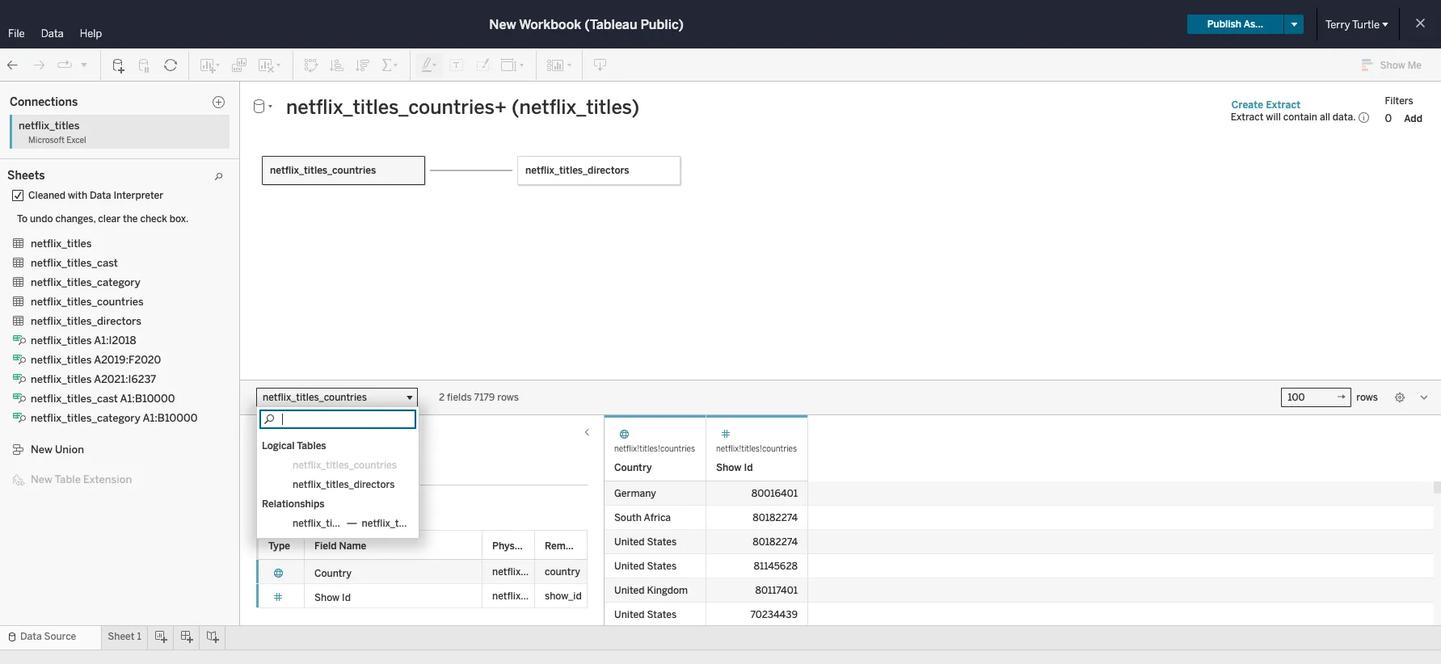 Task type: locate. For each thing, give the bounding box(es) containing it.
add button
[[1397, 110, 1430, 127]]

data.
[[1333, 112, 1356, 123]]

fit image
[[500, 57, 526, 73]]

south africa
[[614, 512, 671, 523]]

show left me
[[1380, 60, 1405, 71]]

(generated) up the netflix_titles_cast a1:b10000
[[89, 377, 142, 389]]

field right remote
[[583, 540, 605, 552]]

relationships
[[262, 498, 325, 510]]

netflix_titles_countries option
[[280, 460, 409, 471]]

80016401
[[752, 488, 798, 499]]

netflix_titles for netflix_titles a1:i2018
[[31, 335, 92, 347]]

0 vertical spatial (count)
[[153, 241, 188, 252]]

tooltip
[[224, 283, 253, 293]]

netflix_titles_cast up director
[[31, 257, 118, 269]]

id inside "netflix!titles!countries show id"
[[744, 462, 753, 473]]

sheet down rows
[[322, 144, 366, 167]]

1 horizontal spatial tables
[[297, 440, 326, 451]]

0 vertical spatial states
[[647, 536, 677, 548]]

0 vertical spatial (generated)
[[81, 361, 135, 372]]

latitude (generated)
[[41, 361, 135, 372]]

81145628
[[754, 561, 798, 572]]

0 horizontal spatial field
[[314, 540, 337, 552]]

80182274 for south africa
[[753, 512, 798, 523]]

show down cleaned on the left top of page
[[48, 222, 74, 234]]

table down union
[[55, 474, 81, 486]]

netflix_titles
[[19, 120, 80, 132], [31, 238, 92, 250], [31, 335, 92, 347], [31, 354, 92, 366], [31, 373, 92, 386]]

0 horizontal spatial country
[[48, 205, 86, 217]]

1 vertical spatial tables
[[297, 440, 326, 451]]

contain
[[1283, 112, 1318, 123]]

1 vertical spatial (count)
[[151, 318, 186, 329]]

netflix_titles_directors
[[525, 165, 629, 176], [41, 265, 145, 276], [31, 315, 141, 327], [48, 318, 149, 329], [293, 479, 395, 490]]

table for physical
[[533, 540, 557, 552]]

netflix_titles_countries down rows
[[270, 165, 376, 176]]

0 vertical spatial measure
[[41, 342, 80, 353]]

2 united states from the top
[[614, 561, 677, 572]]

0 horizontal spatial replay animation image
[[57, 57, 73, 73]]

1 vertical spatial extract
[[1231, 112, 1264, 123]]

1 horizontal spatial sheet
[[322, 144, 366, 167]]

1 horizontal spatial rows
[[1357, 392, 1378, 403]]

netflix!titles!countries
[[614, 444, 695, 454], [716, 444, 797, 454]]

2 horizontal spatial country
[[614, 462, 652, 473]]

netflix_titles_category down measure values
[[31, 412, 140, 424]]

new down new union
[[31, 474, 52, 486]]

show id down "with"
[[48, 222, 85, 234]]

2 vertical spatial united states
[[614, 609, 677, 620]]

1 right source
[[137, 631, 141, 643]]

1
[[369, 144, 379, 167], [137, 631, 141, 643]]

name up relationships
[[256, 451, 284, 463]]

field
[[314, 540, 337, 552], [583, 540, 605, 552]]

measure names
[[41, 342, 114, 353]]

measure values
[[41, 394, 111, 406]]

0 vertical spatial united states
[[614, 536, 677, 548]]

grid
[[605, 415, 1441, 664], [256, 530, 635, 614]]

pages
[[186, 86, 213, 98]]

1 netflix_titles_cast from the top
[[31, 257, 118, 269]]

1 horizontal spatial table
[[533, 540, 557, 552]]

None text field
[[259, 409, 416, 429]]

row group for grid containing country
[[605, 481, 1434, 664]]

(count)
[[153, 241, 188, 252], [151, 318, 186, 329]]

show me
[[1380, 60, 1422, 71]]

united kingdom
[[614, 585, 688, 596]]

extract up the "will"
[[1266, 99, 1301, 110]]

name down 'south'
[[608, 540, 635, 552]]

1 vertical spatial netflix_titles_category
[[31, 412, 140, 424]]

show id down field name
[[314, 592, 351, 603]]

clear sheet image
[[257, 57, 283, 73]]

netflix_titles down latitude on the left of page
[[31, 373, 92, 386]]

1 states from the top
[[647, 536, 677, 548]]

1 measure from the top
[[41, 342, 80, 353]]

1 horizontal spatial country
[[314, 568, 352, 579]]

sort descending image
[[355, 57, 371, 73]]

united states up united kingdom
[[614, 561, 677, 572]]

collapse image
[[148, 88, 158, 98]]

table up country
[[533, 540, 557, 552]]

1 down columns
[[369, 144, 379, 167]]

1 vertical spatial sheet
[[108, 631, 135, 643]]

logical tables netflix_titles_countries netflix_titles_directors
[[262, 440, 397, 490]]

1 rows from the left
[[497, 392, 519, 403]]

cleaned with data interpreter
[[28, 190, 163, 201]]

netflix_titles for netflix_titles microsoft excel
[[19, 120, 80, 132]]

extract
[[1266, 99, 1301, 110], [1231, 112, 1264, 123]]

3 states from the top
[[647, 609, 677, 620]]

states up kingdom
[[647, 561, 677, 572]]

1 vertical spatial measure
[[41, 394, 80, 406]]

2 horizontal spatial name
[[608, 540, 635, 552]]

united up united kingdom
[[614, 561, 645, 572]]

2 80182274 from the top
[[753, 536, 798, 548]]

netflix_titles_countries inside logical tables netflix_titles_countries netflix_titles_directors
[[293, 460, 397, 471]]

measure down longitude
[[41, 394, 80, 406]]

show down director
[[48, 299, 74, 310]]

fields
[[256, 514, 284, 525]]

80182274 for united states
[[753, 536, 798, 548]]

germany
[[614, 488, 656, 499]]

3 united states from the top
[[614, 609, 677, 620]]

netflix_titles up microsoft
[[19, 120, 80, 132]]

the
[[123, 213, 138, 225]]

2 measure from the top
[[41, 394, 80, 406]]

7179
[[474, 392, 495, 403]]

netflix_titles_cast for netflix_titles_cast
[[31, 257, 118, 269]]

undo
[[30, 213, 53, 225]]

united for 81145628
[[614, 561, 645, 572]]

add
[[1404, 113, 1423, 124]]

new for new workbook (tableau public)
[[489, 17, 516, 32]]

united states for 80182274
[[614, 536, 677, 548]]

0 horizontal spatial sheet 1
[[108, 631, 141, 643]]

1 horizontal spatial sheet 1
[[322, 144, 379, 167]]

0 vertical spatial sheet 1
[[322, 144, 379, 167]]

sheet 1
[[322, 144, 379, 167], [108, 631, 141, 643]]

list box
[[257, 431, 419, 538]]

field down relationships group
[[314, 540, 337, 552]]

1 vertical spatial table
[[533, 540, 557, 552]]

row containing united kingdom
[[605, 578, 1434, 603]]

grid containing type
[[256, 530, 635, 614]]

replay animation image right redo image
[[57, 57, 73, 73]]

undo image
[[5, 57, 21, 73]]

show id (netflix!titles!directors)
[[48, 299, 199, 310]]

1 netflix!titles!countries from the left
[[614, 444, 695, 454]]

netflix_titles_directors inside logical tables netflix_titles_countries netflix_titles_directors
[[293, 479, 395, 490]]

1 vertical spatial a1:b10000
[[143, 412, 198, 424]]

grid containing country
[[605, 415, 1441, 664]]

0 vertical spatial 1
[[369, 144, 379, 167]]

south
[[614, 512, 642, 523]]

country down "with"
[[48, 205, 86, 217]]

0 vertical spatial tables
[[15, 169, 46, 181]]

(count) for netflix_titles_directors (count)
[[151, 318, 186, 329]]

1 vertical spatial country
[[614, 462, 652, 473]]

0 horizontal spatial show id
[[48, 222, 85, 234]]

80182274 down 80016401
[[753, 512, 798, 523]]

new left union
[[31, 444, 52, 456]]

1 field from the left
[[314, 540, 337, 552]]

0 vertical spatial show id
[[48, 222, 85, 234]]

netflix_titles_cast for netflix_titles_cast a1:b10000
[[31, 393, 118, 405]]

new up fit icon
[[489, 17, 516, 32]]

2 fields 7179 rows
[[439, 392, 519, 403]]

show_id
[[545, 590, 582, 602]]

2 vertical spatial new
[[31, 474, 52, 486]]

row containing country
[[256, 560, 588, 584]]

states for 70234439
[[647, 609, 677, 620]]

table for new
[[55, 474, 81, 486]]

replay animation image up analytics
[[79, 59, 89, 69]]

netflix_titles down measure names
[[31, 354, 92, 366]]

2 united from the top
[[614, 561, 645, 572]]

2 netflix!titles!countries from the left
[[716, 444, 797, 454]]

0 horizontal spatial netflix!titles!countries
[[614, 444, 695, 454]]

united left kingdom
[[614, 585, 645, 596]]

2 netflix_titles_cast from the top
[[31, 393, 118, 405]]

1 horizontal spatial name
[[339, 540, 366, 552]]

united down 'south'
[[614, 536, 645, 548]]

1 horizontal spatial field
[[583, 540, 605, 552]]

1 80182274 from the top
[[753, 512, 798, 523]]

id down field name
[[342, 592, 351, 603]]

show inside button
[[1380, 60, 1405, 71]]

help
[[80, 27, 102, 40]]

80182274
[[753, 512, 798, 523], [753, 536, 798, 548]]

row
[[605, 481, 1434, 506], [605, 506, 1434, 530], [605, 530, 1434, 554], [605, 554, 1434, 578], [256, 560, 588, 584], [605, 578, 1434, 603], [256, 584, 588, 608], [605, 603, 1434, 627]]

netflix_titles_cast down longitude
[[31, 393, 118, 405]]

states down kingdom
[[647, 609, 677, 620]]

1 vertical spatial united states
[[614, 561, 677, 572]]

data right "with"
[[90, 190, 111, 201]]

show
[[1380, 60, 1405, 71], [48, 222, 74, 234], [48, 299, 74, 310], [716, 462, 742, 473], [314, 592, 340, 603]]

united states down south africa
[[614, 536, 677, 548]]

logical tables group
[[262, 436, 414, 494]]

1 united from the top
[[614, 536, 645, 548]]

row group containing germany
[[605, 481, 1434, 664]]

0 horizontal spatial table
[[55, 474, 81, 486]]

name down ―
[[339, 540, 366, 552]]

netflix_titles_countries up the logical on the left
[[263, 392, 367, 403]]

netflix_titles_countries button
[[256, 388, 418, 407]]

netflix!titles!countries up germany
[[614, 444, 695, 454]]

measure for measure values
[[41, 394, 80, 406]]

1 vertical spatial 80182274
[[753, 536, 798, 548]]

(netflix!titles!directors)
[[87, 299, 199, 310]]

united down united kingdom
[[614, 609, 645, 620]]

create
[[1232, 99, 1264, 110]]

show labels image
[[449, 57, 465, 73]]

0 vertical spatial netflix_titles_category
[[31, 276, 140, 289]]

netflix!titles!countries show id
[[716, 444, 797, 473]]

a2019:f2020
[[94, 354, 161, 366]]

1 vertical spatial (generated)
[[89, 377, 142, 389]]

to undo changes, clear the check box.
[[17, 213, 189, 225]]

2 netflix_titles_category from the top
[[31, 412, 140, 424]]

netflix_titles down changes,
[[31, 238, 92, 250]]

2 vertical spatial states
[[647, 609, 677, 620]]

(count) down (netflix!titles!directors)
[[151, 318, 186, 329]]

netflix_titles inside netflix_titles microsoft excel
[[19, 120, 80, 132]]

logical
[[262, 440, 295, 451]]

1 vertical spatial 1
[[137, 631, 141, 643]]

united for 80182274
[[614, 536, 645, 548]]

row group
[[605, 481, 1434, 664], [256, 560, 588, 608]]

data down undo icon
[[10, 86, 33, 99]]

3 united from the top
[[614, 585, 645, 596]]

netflix_titles_countries
[[270, 165, 376, 176], [41, 188, 147, 200], [48, 241, 151, 252], [31, 296, 144, 308], [263, 392, 367, 403], [293, 460, 397, 471]]

country down field name
[[314, 568, 352, 579]]

netflix_titles_countries down director
[[31, 296, 144, 308]]

(generated) for longitude (generated)
[[89, 377, 142, 389]]

show right netflix!titles!countries country
[[716, 462, 742, 473]]

netflix!titles!countries for country
[[614, 444, 695, 454]]

netflix!titles!countries for show id
[[716, 444, 797, 454]]

id down director
[[76, 299, 85, 310]]

1 horizontal spatial netflix!titles!countries
[[716, 444, 797, 454]]

sheet 1 down rows
[[322, 144, 379, 167]]

netflix_titles_countries up to undo changes, clear the check box.
[[41, 188, 147, 200]]

country
[[545, 566, 580, 578]]

None text field
[[280, 95, 1216, 120], [1281, 388, 1352, 407], [280, 95, 1216, 120], [1281, 388, 1352, 407]]

1 netflix_titles_category from the top
[[31, 276, 140, 289]]

1 united states from the top
[[614, 536, 677, 548]]

(count) down box. on the left top of the page
[[153, 241, 188, 252]]

union
[[55, 444, 84, 456]]

states down africa
[[647, 536, 677, 548]]

0 vertical spatial extract
[[1266, 99, 1301, 110]]

new for new union
[[31, 444, 52, 456]]

2 states from the top
[[647, 561, 677, 572]]

tables inside logical tables netflix_titles_countries netflix_titles_directors
[[297, 440, 326, 451]]

1 horizontal spatial 1
[[369, 144, 379, 167]]

(count) for netflix_titles_countries (count)
[[153, 241, 188, 252]]

0 horizontal spatial row group
[[256, 560, 588, 608]]

new
[[489, 17, 516, 32], [31, 444, 52, 456], [31, 474, 52, 486]]

netflix_titles_countries (count)
[[48, 241, 188, 252]]

united inside row
[[614, 585, 645, 596]]

replay animation image
[[57, 57, 73, 73], [79, 59, 89, 69]]

1 horizontal spatial row group
[[605, 481, 1434, 664]]

name
[[256, 451, 284, 463], [339, 540, 366, 552], [608, 540, 635, 552]]

1 vertical spatial show id
[[314, 592, 351, 603]]

(generated) up netflix_titles a2021:i6237 in the left of the page
[[81, 361, 135, 372]]

netflix_titles_countries inside dropdown button
[[263, 392, 367, 403]]

0 horizontal spatial sheet
[[108, 631, 135, 643]]

1 horizontal spatial extract
[[1266, 99, 1301, 110]]

swap rows and columns image
[[303, 57, 319, 73]]

netflix_titles_category up show id (netflix!titles!directors)
[[31, 276, 140, 289]]

interpreter
[[114, 190, 163, 201]]

africa
[[644, 512, 671, 523]]

sheet right source
[[108, 631, 135, 643]]

show/hide cards image
[[546, 57, 572, 73]]

new worksheet image
[[199, 57, 221, 73]]

publish
[[1207, 19, 1242, 30]]

1 vertical spatial sheet 1
[[108, 631, 141, 643]]

tables up cleaned on the left top of page
[[15, 169, 46, 181]]

0 vertical spatial table
[[55, 474, 81, 486]]

netflix_titles up latitude on the left of page
[[31, 335, 92, 347]]

tables right the logical on the left
[[297, 440, 326, 451]]

row group for grid containing type
[[256, 560, 588, 608]]

a1:b10000 for netflix_titles_cast a1:b10000
[[120, 393, 175, 405]]

a1:b10000
[[120, 393, 175, 405], [143, 412, 198, 424]]

measure up latitude on the left of page
[[41, 342, 80, 353]]

2 vertical spatial country
[[314, 568, 352, 579]]

netflix!titles!countries up 80016401
[[716, 444, 797, 454]]

row containing germany
[[605, 481, 1434, 506]]

united
[[614, 536, 645, 548], [614, 561, 645, 572], [614, 585, 645, 596], [614, 609, 645, 620]]

0 vertical spatial 80182274
[[753, 512, 798, 523]]

0 horizontal spatial rows
[[497, 392, 519, 403]]

0 vertical spatial netflix_titles_cast
[[31, 257, 118, 269]]

(tableau
[[585, 17, 637, 32]]

4 united from the top
[[614, 609, 645, 620]]

id up 80016401
[[744, 462, 753, 473]]

70234439
[[750, 609, 798, 620]]

0 vertical spatial a1:b10000
[[120, 393, 175, 405]]

0 horizontal spatial tables
[[15, 169, 46, 181]]

row group containing country
[[256, 560, 588, 608]]

2
[[439, 392, 445, 403]]

1 vertical spatial netflix_titles_cast
[[31, 393, 118, 405]]

united states down united kingdom
[[614, 609, 677, 620]]

0 vertical spatial new
[[489, 17, 516, 32]]

field name
[[314, 540, 366, 552]]

clear
[[98, 213, 120, 225]]

redo image
[[31, 57, 47, 73]]

table inside grid
[[533, 540, 557, 552]]

show id
[[48, 222, 85, 234], [314, 592, 351, 603]]

80182274 inside row
[[753, 512, 798, 523]]

sheet
[[322, 144, 366, 167], [108, 631, 135, 643]]

workbook
[[519, 17, 581, 32]]

country up germany
[[614, 462, 652, 473]]

netflix_titles_countries up relationships group
[[293, 460, 397, 471]]

format workbook image
[[474, 57, 491, 73]]

1 vertical spatial new
[[31, 444, 52, 456]]

1 vertical spatial states
[[647, 561, 677, 572]]

remote field name
[[545, 540, 635, 552]]

extract down create
[[1231, 112, 1264, 123]]

sheet 1 right source
[[108, 631, 141, 643]]

refresh data source image
[[162, 57, 179, 73]]

80182274 up 81145628
[[753, 536, 798, 548]]

physical
[[492, 540, 531, 552]]



Task type: vqa. For each thing, say whether or not it's contained in the screenshot.


Task type: describe. For each thing, give the bounding box(es) containing it.
new for new table extension
[[31, 474, 52, 486]]

sort ascending image
[[329, 57, 345, 73]]

netflix_titles for netflix_titles
[[31, 238, 92, 250]]

create extract link
[[1231, 98, 1302, 111]]

netflix_titles_cast a1:b10000
[[31, 393, 175, 405]]

netflix_titles_category a1:b10000
[[31, 412, 198, 424]]

netflix_titles a2019:f2020
[[31, 354, 161, 366]]

rows
[[335, 114, 359, 125]]

2 field from the left
[[583, 540, 605, 552]]

id left clear
[[76, 222, 85, 234]]

0 horizontal spatial 1
[[137, 631, 141, 643]]

show me button
[[1354, 53, 1436, 78]]

data up redo image
[[41, 27, 64, 40]]

netflix_titles_countries+
[[20, 110, 131, 121]]

netflix_titles a2021:i6237
[[31, 373, 156, 386]]

remote
[[545, 540, 581, 552]]

netflix_titles a1:i2018
[[31, 335, 136, 347]]

id inside row
[[342, 592, 351, 603]]

united for 70234439
[[614, 609, 645, 620]]

longitude
[[41, 377, 86, 389]]

analytics
[[75, 86, 120, 99]]

netflix_titles_countries+ (netflix_titles)
[[20, 110, 197, 121]]

changes,
[[55, 213, 96, 225]]

terry
[[1326, 18, 1350, 30]]

new table extension
[[31, 474, 132, 486]]

1 horizontal spatial replay animation image
[[79, 59, 89, 69]]

netflix_titles for netflix_titles a2021:i6237
[[31, 373, 92, 386]]

to
[[17, 213, 28, 225]]

united states for 70234439
[[614, 609, 677, 620]]

fields
[[447, 392, 472, 403]]

extract will contain all data.
[[1231, 112, 1356, 123]]

data left source
[[20, 631, 42, 643]]

type
[[268, 540, 290, 552]]

0 vertical spatial country
[[48, 205, 86, 217]]

excel
[[67, 136, 86, 145]]

―
[[347, 518, 357, 529]]

extension
[[83, 474, 132, 486]]

0 horizontal spatial extract
[[1231, 112, 1264, 123]]

values
[[82, 394, 111, 406]]

Name text field
[[256, 466, 588, 485]]

row containing show_id
[[256, 584, 588, 608]]

turtle
[[1352, 18, 1380, 30]]

netflix_titles microsoft excel
[[19, 120, 86, 145]]

0
[[1385, 112, 1392, 124]]

create extract
[[1232, 99, 1301, 110]]

show inside "netflix!titles!countries show id"
[[716, 462, 742, 473]]

measure for measure names
[[41, 342, 80, 353]]

columns
[[335, 86, 375, 98]]

longitude (generated)
[[41, 377, 142, 389]]

list box containing logical tables
[[257, 431, 419, 538]]

a1:i2018
[[94, 335, 136, 347]]

a1:b10000 for netflix_titles_category a1:b10000
[[143, 412, 198, 424]]

file
[[8, 27, 25, 40]]

relationships group
[[262, 494, 414, 533]]

netflix_titles_category for netflix_titles_category a1:b10000
[[31, 412, 140, 424]]

pause auto updates image
[[137, 57, 153, 73]]

80117401
[[755, 585, 798, 596]]

totals image
[[381, 57, 400, 73]]

marks
[[186, 171, 214, 182]]

show down field name
[[314, 592, 340, 603]]

duplicate image
[[231, 57, 247, 73]]

all
[[1320, 112, 1330, 123]]

public)
[[641, 17, 684, 32]]

cleaned
[[28, 190, 66, 201]]

filters
[[1385, 95, 1414, 106]]

box.
[[170, 213, 189, 225]]

states for 80182274
[[647, 536, 677, 548]]

new workbook (tableau public)
[[489, 17, 684, 32]]

0 horizontal spatial name
[[256, 451, 284, 463]]

me
[[1408, 60, 1422, 71]]

united states for 81145628
[[614, 561, 677, 572]]

netflix_titles_directors (count)
[[48, 318, 186, 329]]

row containing south africa
[[605, 506, 1434, 530]]

a2021:i6237
[[94, 373, 156, 386]]

publish as...
[[1207, 19, 1263, 30]]

sheets
[[7, 169, 45, 183]]

netflix_titles for netflix_titles a2019:f2020
[[31, 354, 92, 366]]

highlight image
[[420, 57, 439, 73]]

1 horizontal spatial show id
[[314, 592, 351, 603]]

0 vertical spatial sheet
[[322, 144, 366, 167]]

netflix_titles_category for netflix_titles_category
[[31, 276, 140, 289]]

source
[[44, 631, 76, 643]]

country inside row
[[314, 568, 352, 579]]

connections
[[10, 95, 78, 109]]

will
[[1266, 112, 1281, 123]]

as...
[[1244, 19, 1263, 30]]

states for 81145628
[[647, 561, 677, 572]]

director
[[48, 282, 86, 293]]

(generated) for latitude (generated)
[[81, 361, 135, 372]]

Search text field
[[5, 140, 110, 159]]

terry turtle
[[1326, 18, 1380, 30]]

new union
[[31, 444, 84, 456]]

(netflix_titles)
[[133, 110, 197, 121]]

check
[[140, 213, 167, 225]]

publish as... button
[[1187, 15, 1284, 34]]

names
[[82, 342, 114, 353]]

united for 80117401
[[614, 585, 645, 596]]

data source
[[20, 631, 76, 643]]

physical table
[[492, 540, 557, 552]]

new data source image
[[111, 57, 127, 73]]

with
[[68, 190, 87, 201]]

netflix_titles_countries down to undo changes, clear the check box.
[[48, 241, 151, 252]]

size
[[230, 238, 247, 248]]

download image
[[592, 57, 609, 73]]

2 rows from the left
[[1357, 392, 1378, 403]]

latitude
[[41, 361, 79, 372]]

country inside netflix!titles!countries country
[[614, 462, 652, 473]]

microsoft
[[28, 136, 65, 145]]



